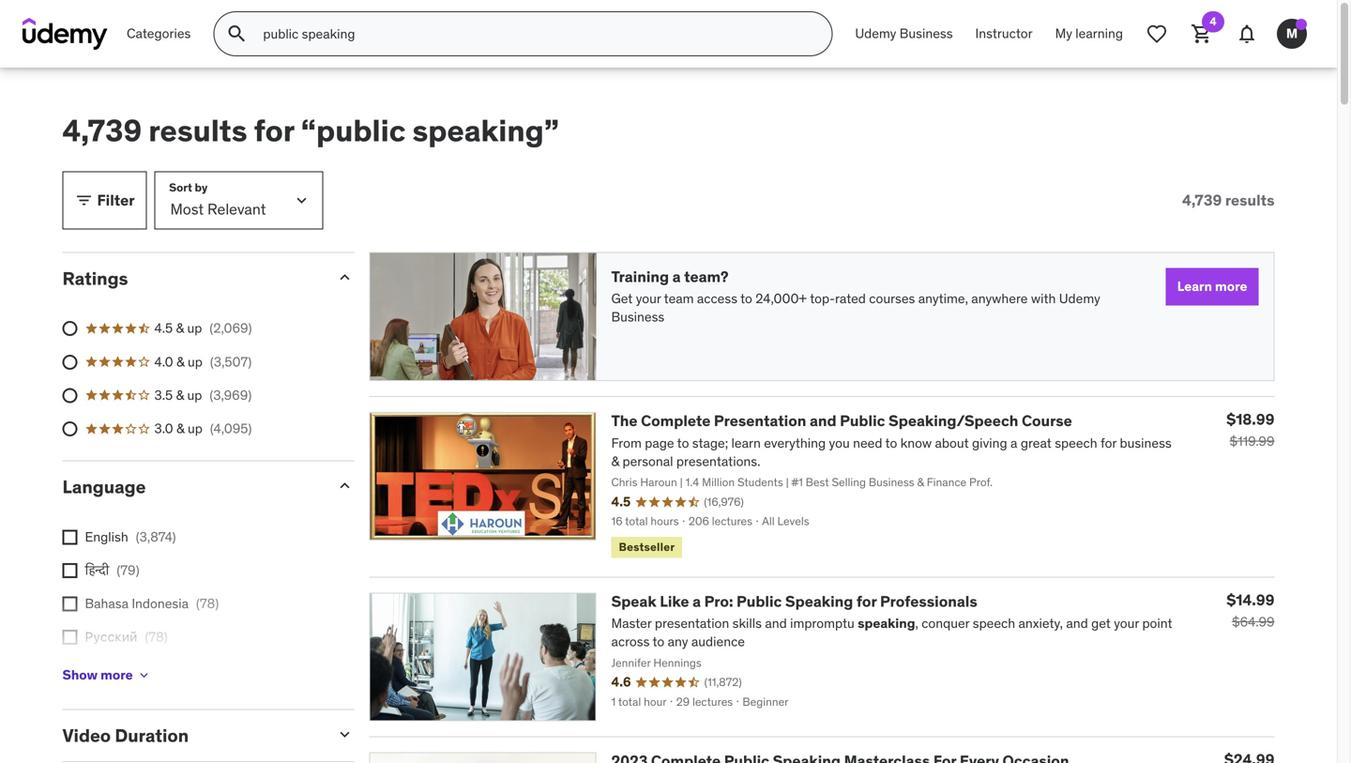 Task type: vqa. For each thing, say whether or not it's contained in the screenshot.


Task type: locate. For each thing, give the bounding box(es) containing it.
0 vertical spatial business
[[900, 25, 953, 42]]

1 vertical spatial more
[[101, 666, 133, 683]]

training a team? get your team access to 24,000+ top-rated courses anytime, anywhere with udemy business
[[611, 267, 1101, 325]]

up right 4.5
[[187, 320, 202, 337]]

instructor
[[976, 25, 1033, 42]]

1 horizontal spatial business
[[900, 25, 953, 42]]

indonesia
[[132, 595, 189, 612]]

english
[[85, 528, 128, 545]]

4,739 up filter button
[[62, 112, 142, 149]]

a
[[673, 267, 681, 286], [693, 592, 701, 611]]

xsmall image for русский
[[62, 630, 77, 645]]

1 vertical spatial udemy
[[1059, 290, 1101, 307]]

results
[[149, 112, 247, 149], [1226, 190, 1275, 210]]

4,739
[[62, 112, 142, 149], [1183, 190, 1222, 210]]

video duration button
[[62, 724, 321, 746]]

pro:
[[704, 592, 733, 611]]

1 vertical spatial small image
[[336, 268, 354, 287]]

more inside show more button
[[101, 666, 133, 683]]

up for 4.5 & up
[[187, 320, 202, 337]]

4,739 results for "public speaking"
[[62, 112, 559, 149]]

& for 4.5
[[176, 320, 184, 337]]

(78) right indonesia
[[196, 595, 219, 612]]

0 vertical spatial for
[[254, 112, 294, 149]]

speak
[[611, 592, 657, 611]]

1 vertical spatial a
[[693, 592, 701, 611]]

1 horizontal spatial a
[[693, 592, 701, 611]]

more inside learn more link
[[1215, 278, 1248, 295]]

public right pro:
[[737, 592, 782, 611]]

0 horizontal spatial more
[[101, 666, 133, 683]]

0 horizontal spatial results
[[149, 112, 247, 149]]

categories button
[[115, 11, 202, 56]]

1 horizontal spatial udemy
[[1059, 290, 1101, 307]]

4,739 results
[[1183, 190, 1275, 210]]

business down your on the top left of the page
[[611, 308, 665, 325]]

ratings
[[62, 267, 128, 289]]

my learning
[[1055, 25, 1123, 42]]

more
[[1215, 278, 1248, 295], [101, 666, 133, 683]]

$18.99 $119.99
[[1227, 410, 1275, 450]]

learning
[[1076, 25, 1123, 42]]

up
[[187, 320, 202, 337], [188, 353, 203, 370], [187, 387, 202, 403], [188, 420, 203, 437]]

1 vertical spatial 4,739
[[1183, 190, 1222, 210]]

1 vertical spatial business
[[611, 308, 665, 325]]

3.5 & up (3,969)
[[154, 387, 252, 403]]

& right 4.0
[[176, 353, 185, 370]]

xsmall image left हिन्दी
[[62, 563, 77, 578]]

for right "speaking"
[[857, 592, 877, 611]]

m
[[1287, 25, 1298, 42]]

0 vertical spatial results
[[149, 112, 247, 149]]

a up team
[[673, 267, 681, 286]]

udemy
[[855, 25, 897, 42], [1059, 290, 1101, 307]]

(78)
[[196, 595, 219, 612], [145, 628, 168, 645]]

team
[[664, 290, 694, 307]]

0 horizontal spatial business
[[611, 308, 665, 325]]

xsmall image left bahasa
[[62, 596, 77, 612]]

1 vertical spatial (78)
[[145, 628, 168, 645]]

4,739 results status
[[1183, 190, 1275, 210]]

more for learn more
[[1215, 278, 1248, 295]]

public right and
[[840, 411, 885, 431]]

small image
[[75, 191, 93, 210], [336, 268, 354, 287], [336, 725, 354, 744]]

notifications image
[[1236, 23, 1259, 45]]

& right 4.5
[[176, 320, 184, 337]]

& right 3.5
[[176, 387, 184, 403]]

xsmall image
[[62, 563, 77, 578], [62, 596, 77, 612], [62, 630, 77, 645], [137, 668, 152, 683]]

udemy business link
[[844, 11, 964, 56]]

2 vertical spatial small image
[[336, 725, 354, 744]]

4.0 & up (3,507)
[[154, 353, 252, 370]]

xsmall image
[[62, 530, 77, 545]]

0 horizontal spatial a
[[673, 267, 681, 286]]

speaking/speech
[[889, 411, 1019, 431]]

up right 4.0
[[188, 353, 203, 370]]

русский (78)
[[85, 628, 168, 645]]

0 vertical spatial small image
[[75, 191, 93, 210]]

learn more link
[[1166, 268, 1259, 305]]

0 vertical spatial (78)
[[196, 595, 219, 612]]

for
[[254, 112, 294, 149], [857, 592, 877, 611]]

submit search image
[[226, 23, 248, 45]]

speaking
[[785, 592, 853, 611]]

learn more
[[1178, 278, 1248, 295]]

(4,095)
[[210, 420, 252, 437]]

1 horizontal spatial public
[[840, 411, 885, 431]]

duration
[[115, 724, 189, 746]]

0 vertical spatial more
[[1215, 278, 1248, 295]]

anywhere
[[972, 290, 1028, 307]]

& right 3.0
[[176, 420, 185, 437]]

results for 4,739 results
[[1226, 190, 1275, 210]]

show
[[62, 666, 98, 683]]

the complete presentation and public speaking/speech course
[[611, 411, 1073, 431]]

business inside training a team? get your team access to 24,000+ top-rated courses anytime, anywhere with udemy business
[[611, 308, 665, 325]]

public
[[840, 411, 885, 431], [737, 592, 782, 611]]

0 vertical spatial a
[[673, 267, 681, 286]]

0 horizontal spatial 4,739
[[62, 112, 142, 149]]

1 horizontal spatial results
[[1226, 190, 1275, 210]]

public for pro:
[[737, 592, 782, 611]]

0 horizontal spatial public
[[737, 592, 782, 611]]

0 horizontal spatial udemy
[[855, 25, 897, 42]]

small image for video duration
[[336, 725, 354, 744]]

filter
[[97, 190, 135, 210]]

up right 3.0
[[188, 420, 203, 437]]

your
[[636, 290, 661, 307]]

top-
[[810, 290, 835, 307]]

&
[[176, 320, 184, 337], [176, 353, 185, 370], [176, 387, 184, 403], [176, 420, 185, 437]]

xsmall image inside show more button
[[137, 668, 152, 683]]

العربية
[[85, 662, 113, 679]]

up for 3.5 & up
[[187, 387, 202, 403]]

1 vertical spatial for
[[857, 592, 877, 611]]

a left pro:
[[693, 592, 701, 611]]

small image
[[336, 476, 354, 495]]

4.0
[[154, 353, 173, 370]]

0 horizontal spatial for
[[254, 112, 294, 149]]

ratings button
[[62, 267, 321, 289]]

business
[[900, 25, 953, 42], [611, 308, 665, 325]]

business left instructor
[[900, 25, 953, 42]]

shopping cart with 4 items image
[[1191, 23, 1214, 45]]

language button
[[62, 475, 321, 498]]

professionals
[[880, 592, 978, 611]]

3.0 & up (4,095)
[[154, 420, 252, 437]]

access
[[697, 290, 738, 307]]

0 vertical spatial public
[[840, 411, 885, 431]]

you have alerts image
[[1296, 19, 1307, 30]]

xsmall image down русский (78)
[[137, 668, 152, 683]]

(3,874)
[[136, 528, 176, 545]]

show more
[[62, 666, 133, 683]]

more right show
[[101, 666, 133, 683]]

4,739 up learn
[[1183, 190, 1222, 210]]

for left "public
[[254, 112, 294, 149]]

up right 3.5
[[187, 387, 202, 403]]

xsmall image up show
[[62, 630, 77, 645]]

small image for ratings
[[336, 268, 354, 287]]

(79)
[[117, 562, 139, 579]]

1 vertical spatial results
[[1226, 190, 1275, 210]]

1 horizontal spatial 4,739
[[1183, 190, 1222, 210]]

0 vertical spatial 4,739
[[62, 112, 142, 149]]

1 vertical spatial public
[[737, 592, 782, 611]]

1 horizontal spatial more
[[1215, 278, 1248, 295]]

xsmall image for bahasa
[[62, 596, 77, 612]]

(78) down indonesia
[[145, 628, 168, 645]]

0 vertical spatial udemy
[[855, 25, 897, 42]]

more right learn
[[1215, 278, 1248, 295]]

4 link
[[1180, 11, 1225, 56]]



Task type: describe. For each thing, give the bounding box(es) containing it.
video
[[62, 724, 111, 746]]

the
[[611, 411, 638, 431]]

(3,507)
[[210, 353, 252, 370]]

speak like a pro: public speaking for professionals link
[[611, 592, 978, 611]]

complete
[[641, 411, 711, 431]]

language
[[62, 475, 146, 498]]

udemy image
[[23, 18, 108, 50]]

m link
[[1270, 11, 1315, 56]]

a inside training a team? get your team access to 24,000+ top-rated courses anytime, anywhere with udemy business
[[673, 267, 681, 286]]

up for 3.0 & up
[[188, 420, 203, 437]]

4,739 for 4,739 results
[[1183, 190, 1222, 210]]

rated
[[835, 290, 866, 307]]

my
[[1055, 25, 1073, 42]]

"public
[[301, 112, 406, 149]]

to
[[741, 290, 753, 307]]

1 horizontal spatial (78)
[[196, 595, 219, 612]]

3.0
[[154, 420, 173, 437]]

english (3,874)
[[85, 528, 176, 545]]

русский
[[85, 628, 137, 645]]

4
[[1210, 14, 1217, 29]]

course
[[1022, 411, 1073, 431]]

bahasa
[[85, 595, 129, 612]]

training
[[611, 267, 669, 286]]

public for and
[[840, 411, 885, 431]]

हिन्दी (79)
[[85, 562, 139, 579]]

anytime,
[[919, 290, 969, 307]]

more for show more
[[101, 666, 133, 683]]

udemy business
[[855, 25, 953, 42]]

instructor link
[[964, 11, 1044, 56]]

video duration
[[62, 724, 189, 746]]

Search for anything text field
[[259, 18, 809, 50]]

speak like a pro: public speaking for professionals
[[611, 592, 978, 611]]

team?
[[684, 267, 729, 286]]

$64.99
[[1232, 613, 1275, 630]]

like
[[660, 592, 689, 611]]

4.5
[[154, 320, 173, 337]]

1 horizontal spatial for
[[857, 592, 877, 611]]

the complete presentation and public speaking/speech course link
[[611, 411, 1073, 431]]

$119.99
[[1230, 433, 1275, 450]]

wishlist image
[[1146, 23, 1168, 45]]

get
[[611, 290, 633, 307]]

small image inside filter button
[[75, 191, 93, 210]]

udemy inside training a team? get your team access to 24,000+ top-rated courses anytime, anywhere with udemy business
[[1059, 290, 1101, 307]]

हिन्दी
[[85, 562, 109, 579]]

and
[[810, 411, 837, 431]]

0 horizontal spatial (78)
[[145, 628, 168, 645]]

show more button
[[62, 656, 152, 694]]

with
[[1031, 290, 1056, 307]]

(3,969)
[[210, 387, 252, 403]]

(2,069)
[[210, 320, 252, 337]]

learn
[[1178, 278, 1213, 295]]

courses
[[869, 290, 915, 307]]

$14.99 $64.99
[[1227, 590, 1275, 630]]

4,739 for 4,739 results for "public speaking"
[[62, 112, 142, 149]]

bahasa indonesia (78)
[[85, 595, 219, 612]]

4.5 & up (2,069)
[[154, 320, 252, 337]]

3.5
[[154, 387, 173, 403]]

presentation
[[714, 411, 807, 431]]

categories
[[127, 25, 191, 42]]

results for 4,739 results for "public speaking"
[[149, 112, 247, 149]]

& for 3.0
[[176, 420, 185, 437]]

speaking"
[[412, 112, 559, 149]]

xsmall image for हिन्दी
[[62, 563, 77, 578]]

$18.99
[[1227, 410, 1275, 429]]

& for 4.0
[[176, 353, 185, 370]]

24,000+
[[756, 290, 807, 307]]

filter button
[[62, 171, 147, 229]]

$14.99
[[1227, 590, 1275, 610]]

up for 4.0 & up
[[188, 353, 203, 370]]

& for 3.5
[[176, 387, 184, 403]]

my learning link
[[1044, 11, 1135, 56]]



